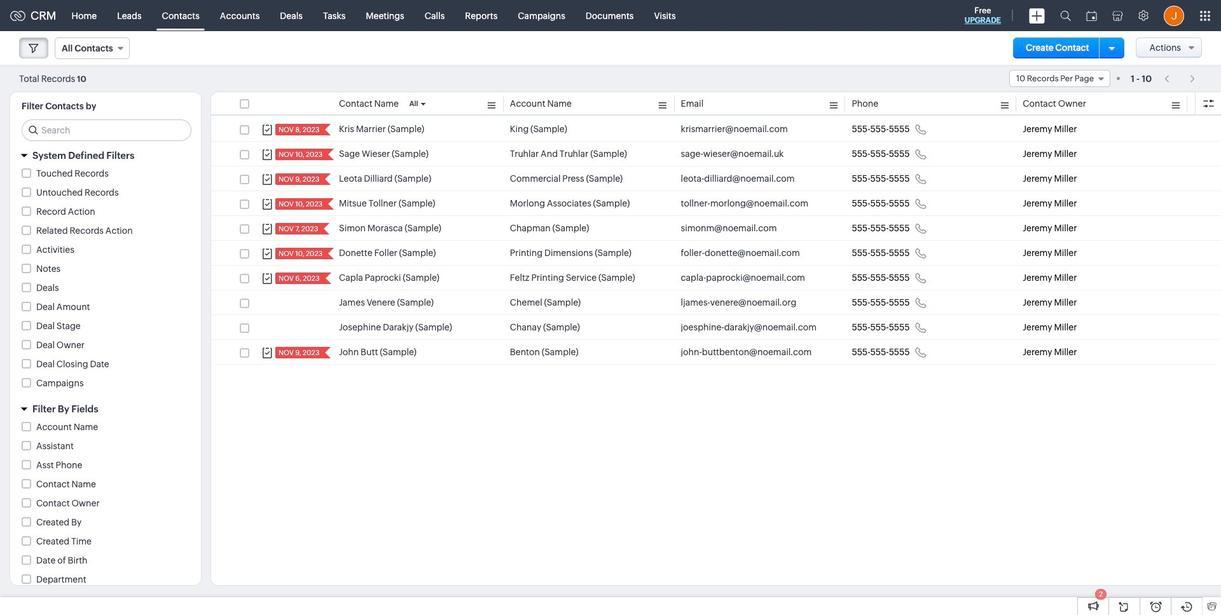 Task type: vqa. For each thing, say whether or not it's contained in the screenshot.
"navigation"
yes



Task type: describe. For each thing, give the bounding box(es) containing it.
profile element
[[1156, 0, 1192, 31]]

search element
[[1053, 0, 1079, 31]]

create menu image
[[1029, 8, 1045, 23]]



Task type: locate. For each thing, give the bounding box(es) containing it.
row group
[[211, 117, 1221, 365]]

navigation
[[1158, 69, 1202, 88]]

search image
[[1060, 10, 1071, 21]]

calendar image
[[1086, 10, 1097, 21]]

create menu element
[[1022, 0, 1053, 31]]

None field
[[55, 38, 130, 59], [1009, 70, 1111, 87], [55, 38, 130, 59], [1009, 70, 1111, 87]]

Search text field
[[22, 120, 191, 141]]

logo image
[[10, 10, 25, 21]]

profile image
[[1164, 5, 1184, 26]]



